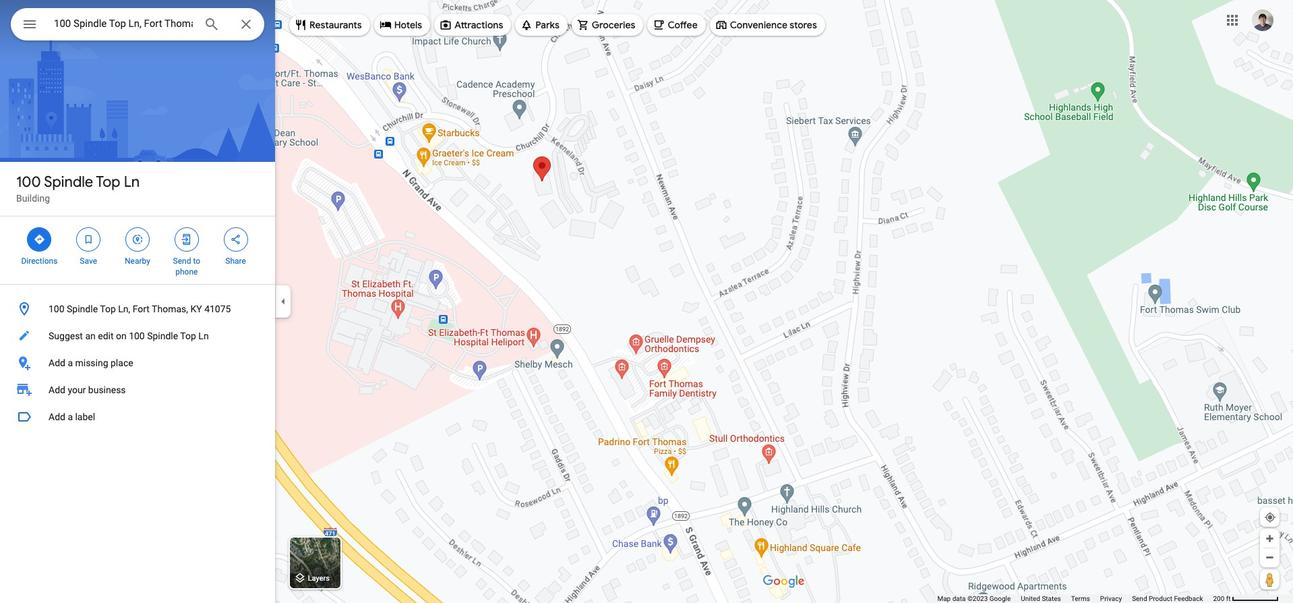 Task type: describe. For each thing, give the bounding box(es) containing it.
ln,
[[118, 304, 130, 314]]

privacy button
[[1101, 594, 1123, 603]]

suggest an edit on 100 spindle top ln
[[49, 331, 209, 341]]

2 vertical spatial top
[[180, 331, 196, 341]]

share
[[226, 256, 246, 266]]

layers
[[308, 574, 330, 583]]

top for ln
[[96, 173, 120, 192]]

united states button
[[1022, 594, 1062, 603]]

41075
[[204, 304, 231, 314]]

top for ln,
[[100, 304, 116, 314]]

states
[[1043, 595, 1062, 602]]

200 ft button
[[1214, 595, 1280, 602]]

ln inside button
[[199, 331, 209, 341]]

a for label
[[68, 412, 73, 422]]

none field inside '100 spindle top ln, fort thomas, ky 41075' field
[[54, 16, 193, 32]]

add a label button
[[0, 403, 275, 430]]

google
[[990, 595, 1011, 602]]

missing
[[75, 358, 108, 368]]

show your location image
[[1265, 511, 1277, 523]]

groceries
[[592, 19, 636, 31]]

add for add a label
[[49, 412, 65, 422]]

coffee button
[[648, 9, 706, 41]]

business
[[88, 385, 126, 395]]

phone
[[176, 267, 198, 277]]

send product feedback button
[[1133, 594, 1204, 603]]

actions for 100 spindle top ln region
[[0, 217, 275, 284]]

suggest
[[49, 331, 83, 341]]

groceries button
[[572, 9, 644, 41]]

spindle for ln
[[44, 173, 93, 192]]

show street view coverage image
[[1261, 569, 1280, 590]]

fort
[[133, 304, 150, 314]]

 button
[[11, 8, 49, 43]]

hotels button
[[374, 9, 430, 41]]

©2023
[[968, 595, 988, 602]]

united states
[[1022, 595, 1062, 602]]

united
[[1022, 595, 1041, 602]]

terms
[[1072, 595, 1091, 602]]

your
[[68, 385, 86, 395]]

collapse side panel image
[[276, 294, 291, 309]]

attractions button
[[435, 9, 512, 41]]

product
[[1150, 595, 1173, 602]]

privacy
[[1101, 595, 1123, 602]]

add for add a missing place
[[49, 358, 65, 368]]

map data ©2023 google
[[938, 595, 1011, 602]]

parks button
[[516, 9, 568, 41]]

convenience stores button
[[710, 9, 826, 41]]

2 horizontal spatial 100
[[129, 331, 145, 341]]



Task type: locate. For each thing, give the bounding box(es) containing it.
spindle
[[44, 173, 93, 192], [67, 304, 98, 314], [147, 331, 178, 341]]

parks
[[536, 19, 560, 31]]

200
[[1214, 595, 1225, 602]]

spindle up an
[[67, 304, 98, 314]]

1 horizontal spatial send
[[1133, 595, 1148, 602]]

0 horizontal spatial send
[[173, 256, 191, 266]]

add a missing place button
[[0, 349, 275, 376]]

footer inside google maps element
[[938, 594, 1214, 603]]

add down "suggest"
[[49, 358, 65, 368]]

send left product
[[1133, 595, 1148, 602]]

100 right on
[[129, 331, 145, 341]]

0 horizontal spatial 100
[[16, 173, 41, 192]]

100 spindle top ln, fort thomas, ky 41075
[[49, 304, 231, 314]]

zoom out image
[[1266, 553, 1276, 563]]

google maps element
[[0, 0, 1294, 603]]

suggest an edit on 100 spindle top ln button
[[0, 322, 275, 349]]

map
[[938, 595, 951, 602]]

add your business link
[[0, 376, 275, 403]]

100 Spindle Top Ln, Fort Thomas, KY 41075 field
[[11, 8, 264, 40]]

1 vertical spatial ln
[[199, 331, 209, 341]]

send product feedback
[[1133, 595, 1204, 602]]

add a label
[[49, 412, 95, 422]]

send inside send to phone
[[173, 256, 191, 266]]

ft
[[1227, 595, 1232, 602]]

send for send to phone
[[173, 256, 191, 266]]

1 vertical spatial send
[[1133, 595, 1148, 602]]

hotels
[[394, 19, 422, 31]]

None field
[[54, 16, 193, 32]]

label
[[75, 412, 95, 422]]

100 inside 100 spindle top ln building
[[16, 173, 41, 192]]

100 for ln,
[[49, 304, 64, 314]]


[[181, 232, 193, 247]]

spindle down thomas,
[[147, 331, 178, 341]]

ln up 
[[124, 173, 140, 192]]

1 add from the top
[[49, 358, 65, 368]]

restaurants button
[[289, 9, 370, 41]]

nearby
[[125, 256, 150, 266]]

2 a from the top
[[68, 412, 73, 422]]

100
[[16, 173, 41, 192], [49, 304, 64, 314], [129, 331, 145, 341]]

add for add your business
[[49, 385, 65, 395]]

send up phone
[[173, 256, 191, 266]]

footer containing map data ©2023 google
[[938, 594, 1214, 603]]

top
[[96, 173, 120, 192], [100, 304, 116, 314], [180, 331, 196, 341]]

1 vertical spatial add
[[49, 385, 65, 395]]

add inside add your business link
[[49, 385, 65, 395]]

1 vertical spatial top
[[100, 304, 116, 314]]

google account: nolan park  
(nolan.park@adept.ai) image
[[1253, 9, 1274, 31]]

thomas,
[[152, 304, 188, 314]]

100 up building on the top left of page
[[16, 173, 41, 192]]


[[132, 232, 144, 247]]

spindle for ln,
[[67, 304, 98, 314]]

200 ft
[[1214, 595, 1232, 602]]

send inside 'button'
[[1133, 595, 1148, 602]]

0 vertical spatial top
[[96, 173, 120, 192]]

a
[[68, 358, 73, 368], [68, 412, 73, 422]]

building
[[16, 193, 50, 204]]

footer
[[938, 594, 1214, 603]]


[[230, 232, 242, 247]]

1 vertical spatial spindle
[[67, 304, 98, 314]]

2 vertical spatial spindle
[[147, 331, 178, 341]]

edit
[[98, 331, 114, 341]]

0 vertical spatial add
[[49, 358, 65, 368]]

ln inside 100 spindle top ln building
[[124, 173, 140, 192]]

add inside add a missing place button
[[49, 358, 65, 368]]

100 up "suggest"
[[49, 304, 64, 314]]

a left missing
[[68, 358, 73, 368]]

0 vertical spatial 100
[[16, 173, 41, 192]]


[[22, 15, 38, 34]]

directions
[[21, 256, 58, 266]]

convenience
[[730, 19, 788, 31]]

0 vertical spatial ln
[[124, 173, 140, 192]]

a left label
[[68, 412, 73, 422]]

0 vertical spatial send
[[173, 256, 191, 266]]

1 vertical spatial 100
[[49, 304, 64, 314]]

0 vertical spatial spindle
[[44, 173, 93, 192]]

add a missing place
[[49, 358, 133, 368]]

stores
[[790, 19, 817, 31]]

a for missing
[[68, 358, 73, 368]]

0 vertical spatial a
[[68, 358, 73, 368]]

100 spindle top ln main content
[[0, 0, 275, 603]]

2 add from the top
[[49, 385, 65, 395]]

100 for ln
[[16, 173, 41, 192]]

add inside "add a label" button
[[49, 412, 65, 422]]

send for send product feedback
[[1133, 595, 1148, 602]]

2 vertical spatial 100
[[129, 331, 145, 341]]

2 vertical spatial add
[[49, 412, 65, 422]]

to
[[193, 256, 200, 266]]

1 horizontal spatial ln
[[199, 331, 209, 341]]

 search field
[[11, 8, 264, 43]]

place
[[111, 358, 133, 368]]

3 add from the top
[[49, 412, 65, 422]]

100 spindle top ln building
[[16, 173, 140, 204]]

attractions
[[455, 19, 503, 31]]

spindle inside 100 spindle top ln building
[[44, 173, 93, 192]]

add left label
[[49, 412, 65, 422]]


[[82, 232, 95, 247]]

add left your
[[49, 385, 65, 395]]

terms button
[[1072, 594, 1091, 603]]

ln down ky
[[199, 331, 209, 341]]

add
[[49, 358, 65, 368], [49, 385, 65, 395], [49, 412, 65, 422]]

0 horizontal spatial ln
[[124, 173, 140, 192]]

zoom in image
[[1266, 534, 1276, 544]]

an
[[85, 331, 96, 341]]

1 horizontal spatial 100
[[49, 304, 64, 314]]

1 vertical spatial a
[[68, 412, 73, 422]]

top inside 100 spindle top ln building
[[96, 173, 120, 192]]

restaurants
[[310, 19, 362, 31]]

data
[[953, 595, 966, 602]]

add your business
[[49, 385, 126, 395]]

send
[[173, 256, 191, 266], [1133, 595, 1148, 602]]

1 a from the top
[[68, 358, 73, 368]]

coffee
[[668, 19, 698, 31]]

spindle up building on the top left of page
[[44, 173, 93, 192]]


[[33, 232, 45, 247]]

on
[[116, 331, 127, 341]]

ky
[[191, 304, 202, 314]]

save
[[80, 256, 97, 266]]

ln
[[124, 173, 140, 192], [199, 331, 209, 341]]

100 spindle top ln, fort thomas, ky 41075 button
[[0, 295, 275, 322]]

convenience stores
[[730, 19, 817, 31]]

send to phone
[[173, 256, 200, 277]]

feedback
[[1175, 595, 1204, 602]]



Task type: vqa. For each thing, say whether or not it's contained in the screenshot.
topmost 100
yes



